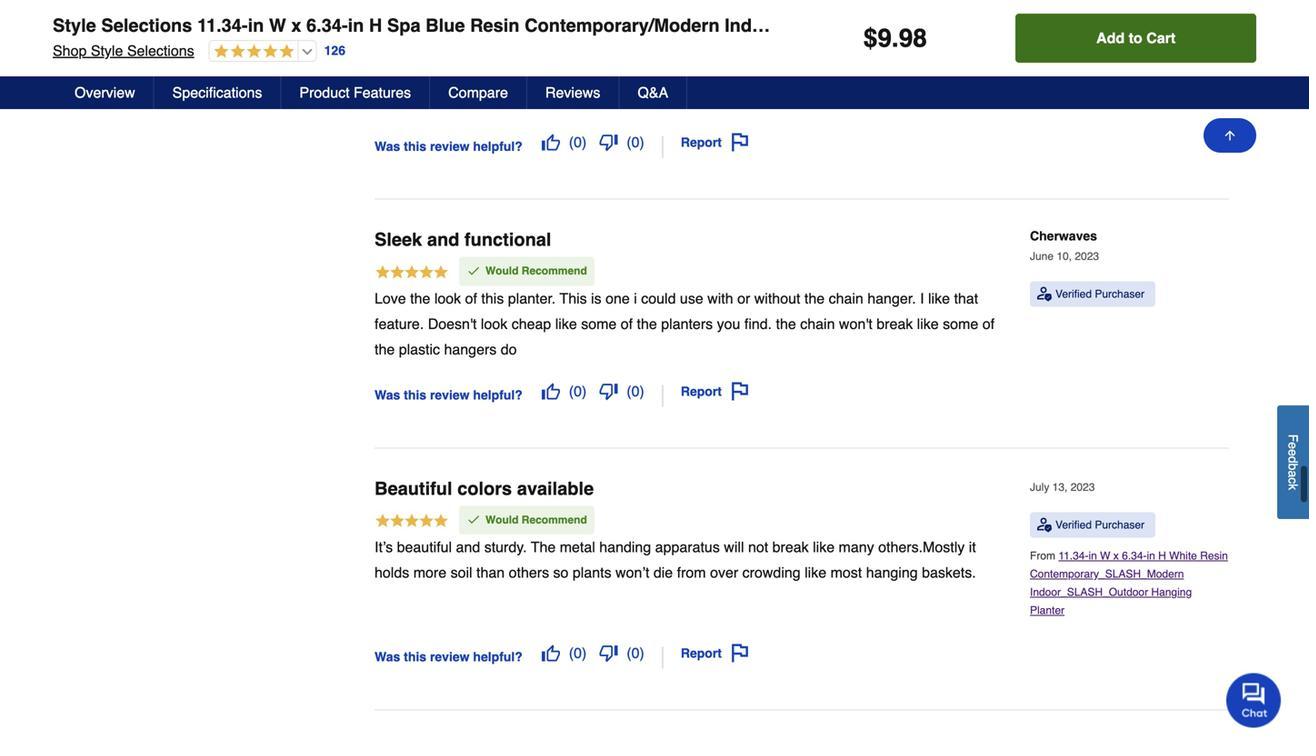 Task type: locate. For each thing, give the bounding box(es) containing it.
2023
[[1075, 250, 1100, 263], [1071, 481, 1095, 494]]

1 vertical spatial review
[[430, 388, 470, 402]]

3 report button from the top
[[675, 638, 756, 669]]

0 vertical spatial style
[[53, 15, 96, 36]]

1 horizontal spatial on
[[834, 10, 853, 27]]

planter
[[941, 15, 1003, 36], [1030, 93, 1065, 106], [1030, 604, 1065, 617]]

planters
[[419, 10, 471, 27], [661, 315, 713, 332]]

0 vertical spatial verified purchaser
[[1056, 8, 1145, 21]]

w up 4.8 stars image
[[269, 15, 286, 36]]

3 helpful? from the top
[[473, 650, 523, 664]]

11.34-in w x 6.34-in h white resin contemporary_slash_modern indoor_slash_outdoor hanging planter link
[[1030, 39, 1228, 106], [1030, 550, 1228, 617]]

flag image for beautiful colors available
[[731, 644, 749, 662]]

1 horizontal spatial break
[[877, 315, 913, 332]]

1 vertical spatial indoor_slash_outdoor
[[1030, 586, 1149, 599]]

2 report from the top
[[681, 384, 722, 399]]

resin
[[470, 15, 520, 36], [1201, 39, 1228, 52], [1201, 550, 1228, 562]]

1 e from the top
[[1286, 442, 1301, 449]]

verified purchaser icon image up from at the bottom of the page
[[1038, 518, 1052, 532]]

report down from
[[681, 646, 722, 661]]

or
[[738, 290, 751, 307]]

report left flag icon
[[681, 135, 722, 150]]

was down features
[[375, 139, 400, 154]]

the left "pot"
[[439, 35, 460, 52]]

2 vertical spatial h
[[1159, 550, 1167, 562]]

2 contemporary_slash_modern from the top
[[1030, 568, 1184, 581]]

verified purchaser up add
[[1056, 8, 1145, 21]]

1 vertical spatial 11.34-in w x 6.34-in h white resin contemporary_slash_modern indoor_slash_outdoor hanging planter
[[1030, 550, 1228, 617]]

review down the soil
[[430, 650, 470, 664]]

verified purchaser down july 13, 2023
[[1056, 519, 1145, 531]]

1 vertical spatial report
[[681, 384, 722, 399]]

one left i
[[606, 290, 630, 307]]

2 purchaser from the top
[[1095, 288, 1145, 301]]

this down plastic
[[404, 388, 427, 402]]

1 vertical spatial 5 stars image
[[375, 513, 449, 532]]

recommend
[[522, 265, 587, 278], [522, 514, 587, 526]]

hanging for second 11.34-in w x 6.34-in h white resin contemporary_slash_modern indoor_slash_outdoor hanging planter link
[[1152, 586, 1192, 599]]

0 horizontal spatial planters
[[419, 10, 471, 27]]

recommend up the
[[522, 514, 587, 526]]

1 horizontal spatial some
[[943, 315, 979, 332]]

1 vertical spatial would
[[486, 514, 519, 526]]

july
[[1030, 481, 1050, 494]]

style selections 11.34-in w x 6.34-in h spa blue resin contemporary/modern indoor/outdoor hanging planter
[[53, 15, 1003, 36]]

2 recommend from the top
[[522, 514, 587, 526]]

0 vertical spatial 11.34-in w x 6.34-in h white resin contemporary_slash_modern indoor_slash_outdoor hanging planter
[[1030, 39, 1228, 106]]

came
[[725, 10, 761, 27], [488, 35, 523, 52]]

1 11.34-in w x 6.34-in h white resin contemporary_slash_modern indoor_slash_outdoor hanging planter from the top
[[1030, 39, 1228, 106]]

2 vertical spatial hanging
[[1152, 586, 1192, 599]]

0 vertical spatial verified
[[1056, 8, 1092, 21]]

verified purchaser icon image
[[1038, 7, 1052, 22], [1038, 287, 1052, 302], [1038, 518, 1052, 532]]

2 helpful? from the top
[[473, 388, 523, 402]]

june
[[1030, 250, 1054, 263]]

11.34-in w x 6.34-in h white resin contemporary_slash_modern indoor_slash_outdoor hanging planter for second 11.34-in w x 6.34-in h white resin contemporary_slash_modern indoor_slash_outdoor hanging planter link
[[1030, 550, 1228, 617]]

report button for beautiful colors available
[[675, 638, 756, 669]]

1 thumb down image from the top
[[600, 133, 618, 152]]

0 vertical spatial review
[[430, 139, 470, 154]]

(
[[569, 134, 574, 151], [627, 134, 632, 151], [569, 383, 574, 400], [627, 383, 632, 400], [569, 645, 574, 661], [627, 645, 632, 661]]

would for available
[[486, 514, 519, 526]]

1 vertical spatial recommend
[[522, 514, 587, 526]]

3 purchaser from the top
[[1095, 519, 1145, 531]]

2 11.34-in w x 6.34-in h white resin contemporary_slash_modern indoor_slash_outdoor hanging planter link from the top
[[1030, 550, 1228, 617]]

and right the sleek
[[427, 229, 460, 250]]

report button down you
[[675, 376, 756, 407]]

0
[[574, 134, 582, 151], [632, 134, 640, 151], [574, 383, 582, 400], [632, 383, 640, 400], [574, 645, 582, 661], [632, 645, 640, 661]]

i
[[634, 290, 637, 307]]

2 would recommend from the top
[[486, 514, 587, 526]]

white
[[1170, 39, 1198, 52], [1170, 550, 1198, 562]]

this for thumb down icon
[[404, 650, 427, 664]]

4.8 stars image
[[210, 44, 294, 60]]

selections
[[101, 15, 192, 36], [127, 42, 194, 59]]

spa
[[387, 15, 421, 36]]

report for functional
[[681, 384, 722, 399]]

this for thumb down image corresponding to first 'report' button
[[404, 139, 427, 154]]

would up sturdy.
[[486, 514, 519, 526]]

1 thumb up image from the top
[[542, 133, 560, 152]]

hanging
[[863, 15, 936, 36], [1152, 75, 1192, 88], [1152, 586, 1192, 599]]

shop style selections
[[53, 42, 194, 59]]

the right the without
[[805, 290, 825, 307]]

1 horizontal spatial came
[[725, 10, 761, 27]]

11.34- down july 13, 2023
[[1059, 550, 1089, 562]]

3 verified purchaser from the top
[[1056, 519, 1145, 531]]

break up crowding on the right bottom
[[773, 539, 809, 556]]

out
[[765, 10, 785, 27]]

0 vertical spatial 6.34-
[[306, 15, 348, 36]]

was down plastic
[[375, 388, 400, 402]]

this
[[560, 290, 587, 307]]

was for beautiful colors available
[[375, 650, 400, 664]]

and inside it's beautiful and sturdy. the metal handing apparatus will not break like many others.mostly it holds more soil than others so plants won't die from over crowding like most hanging baskets.
[[456, 539, 480, 556]]

recommend for functional
[[522, 265, 587, 278]]

look
[[435, 290, 461, 307], [481, 315, 508, 332]]

this down more
[[404, 650, 427, 664]]

selections up shop style selections
[[101, 15, 192, 36]]

5 stars image up the 'love'
[[375, 264, 449, 283]]

review down hangers
[[430, 388, 470, 402]]

report for available
[[681, 646, 722, 661]]

available
[[517, 478, 594, 499]]

without
[[755, 290, 801, 307]]

1 vertical spatial verified purchaser
[[1056, 288, 1145, 301]]

0 vertical spatial resin
[[470, 15, 520, 36]]

look up doesn't in the top left of the page
[[435, 290, 461, 307]]

some down is
[[581, 315, 617, 332]]

like
[[928, 290, 950, 307], [555, 315, 577, 332], [917, 315, 939, 332], [813, 539, 835, 556], [805, 564, 827, 581]]

1 vertical spatial planters
[[661, 315, 713, 332]]

1 contemporary_slash_modern from the top
[[1030, 57, 1184, 70]]

0 for thumb down image corresponding to first 'report' button
[[632, 134, 640, 151]]

the right pot,
[[662, 10, 683, 27]]

w right from at the bottom of the page
[[1100, 550, 1111, 562]]

add to cart button
[[1016, 14, 1257, 63]]

0 vertical spatial h
[[369, 15, 382, 36]]

3 verified purchaser icon image from the top
[[1038, 518, 1052, 532]]

1 on from the left
[[582, 10, 602, 27]]

2 vertical spatial review
[[430, 650, 470, 664]]

flag image
[[731, 382, 749, 400], [731, 644, 749, 662]]

review for and
[[430, 388, 470, 402]]

11.34-in w x 6.34-in h white resin contemporary_slash_modern indoor_slash_outdoor hanging planter
[[1030, 39, 1228, 106], [1030, 550, 1228, 617]]

the
[[531, 539, 556, 556]]

0 horizontal spatial look
[[435, 290, 461, 307]]

1 vertical spatial flag image
[[731, 644, 749, 662]]

thumb down image for first 'report' button
[[600, 133, 618, 152]]

this
[[404, 139, 427, 154], [481, 290, 504, 307], [404, 388, 427, 402], [404, 650, 427, 664]]

x up 4.8 stars image
[[291, 15, 301, 36]]

this for thumb down image associated with 'report' button related to sleek and functional
[[404, 388, 427, 402]]

cherwaves june 10, 2023
[[1030, 229, 1100, 263]]

6.34- for second 11.34-in w x 6.34-in h white resin contemporary_slash_modern indoor_slash_outdoor hanging planter link
[[1122, 550, 1147, 562]]

this left planter.
[[481, 290, 504, 307]]

1 would from the top
[[486, 265, 519, 278]]

h
[[369, 15, 382, 36], [1159, 39, 1167, 52], [1159, 550, 1167, 562]]

0 for thumb down icon
[[632, 645, 640, 661]]

1 vertical spatial contemporary_slash_modern
[[1030, 568, 1184, 581]]

indoor_slash_outdoor
[[1030, 75, 1149, 88], [1030, 586, 1149, 599]]

was this review helpful? down compare
[[375, 139, 523, 154]]

chain up won't
[[829, 290, 864, 307]]

helpful? down "do"
[[473, 388, 523, 402]]

x
[[291, 15, 301, 36], [1114, 39, 1119, 52], [1114, 550, 1119, 562]]

0 vertical spatial planter
[[941, 15, 1003, 36]]

was for sleek and functional
[[375, 388, 400, 402]]

thumb up image down cheap
[[542, 382, 560, 400]]

contemporary_slash_modern
[[1030, 57, 1184, 70], [1030, 568, 1184, 581]]

0 vertical spatial one
[[606, 10, 630, 27]]

1 one from the top
[[606, 10, 630, 27]]

add to cart
[[1097, 30, 1176, 46]]

and up the soil
[[456, 539, 480, 556]]

11.34- up 4.8 stars image
[[197, 15, 248, 36]]

0 vertical spatial was
[[375, 139, 400, 154]]

1 purchaser from the top
[[1095, 8, 1145, 21]]

of inside these planters are really pretty. on one pot, the plugs came out nicely. on the other, the entire bottom of the pot came apart
[[423, 35, 435, 52]]

are
[[475, 10, 496, 27]]

( 0 ) for thumb up icon corresponding to available
[[569, 645, 587, 661]]

1 vertical spatial white
[[1170, 550, 1198, 562]]

0 vertical spatial w
[[269, 15, 286, 36]]

was this review helpful? for and
[[375, 388, 523, 402]]

break down hanger.
[[877, 315, 913, 332]]

hanger.
[[868, 290, 916, 307]]

2 thumb up image from the top
[[542, 382, 560, 400]]

came left out
[[725, 10, 761, 27]]

2 5 stars image from the top
[[375, 513, 449, 532]]

1 vertical spatial was this review helpful?
[[375, 388, 523, 402]]

2 would from the top
[[486, 514, 519, 526]]

1 11.34-in w x 6.34-in h white resin contemporary_slash_modern indoor_slash_outdoor hanging planter link from the top
[[1030, 39, 1228, 106]]

report button
[[675, 127, 756, 158], [675, 376, 756, 407], [675, 638, 756, 669]]

report down love the look of this planter. this is one i could use with or without the chain hanger. i like that feature. doesn't look cheap like some of the planters you find. the chain won't break like some of the plastic hangers do
[[681, 384, 722, 399]]

13,
[[1053, 481, 1068, 494]]

2 indoor_slash_outdoor from the top
[[1030, 586, 1149, 599]]

0 horizontal spatial came
[[488, 35, 523, 52]]

review
[[430, 139, 470, 154], [430, 388, 470, 402], [430, 650, 470, 664]]

checkmark image
[[467, 264, 481, 278]]

on right nicely.
[[834, 10, 853, 27]]

purchaser up add
[[1095, 8, 1145, 21]]

q&a button
[[620, 76, 688, 109]]

11.34-in w x 6.34-in h white resin contemporary_slash_modern indoor_slash_outdoor hanging planter for second 11.34-in w x 6.34-in h white resin contemporary_slash_modern indoor_slash_outdoor hanging planter link from the bottom of the page
[[1030, 39, 1228, 106]]

5 stars image for sleek
[[375, 264, 449, 283]]

in
[[248, 15, 264, 36], [348, 15, 364, 36], [1089, 39, 1097, 52], [1147, 39, 1156, 52], [1089, 550, 1097, 562], [1147, 550, 1156, 562]]

0 horizontal spatial on
[[582, 10, 602, 27]]

contemporary_slash_modern down add
[[1030, 57, 1184, 70]]

6.34- for second 11.34-in w x 6.34-in h white resin contemporary_slash_modern indoor_slash_outdoor hanging planter link from the bottom of the page
[[1122, 39, 1147, 52]]

was down holds
[[375, 650, 400, 664]]

0 for thumb down image associated with 'report' button related to sleek and functional
[[632, 383, 640, 400]]

thumb down image for 'report' button related to sleek and functional
[[600, 382, 618, 400]]

on right pretty.
[[582, 10, 602, 27]]

contemporary/modern
[[525, 15, 720, 36]]

2 was this review helpful? from the top
[[375, 388, 523, 402]]

1 some from the left
[[581, 315, 617, 332]]

)
[[582, 134, 587, 151], [640, 134, 645, 151], [582, 383, 587, 400], [640, 383, 645, 400], [582, 645, 587, 661], [640, 645, 645, 661]]

chat invite button image
[[1227, 672, 1282, 728]]

e up d
[[1286, 442, 1301, 449]]

0 horizontal spatial break
[[773, 539, 809, 556]]

0 vertical spatial purchaser
[[1095, 8, 1145, 21]]

verified purchaser icon image right "entire"
[[1038, 7, 1052, 22]]

like left many
[[813, 539, 835, 556]]

1 was from the top
[[375, 139, 400, 154]]

chain
[[829, 290, 864, 307], [800, 315, 835, 332]]

0 vertical spatial was this review helpful?
[[375, 139, 523, 154]]

0 vertical spatial contemporary_slash_modern
[[1030, 57, 1184, 70]]

2 vertical spatial was
[[375, 650, 400, 664]]

flag image down over
[[731, 644, 749, 662]]

2 vertical spatial x
[[1114, 550, 1119, 562]]

1 vertical spatial purchaser
[[1095, 288, 1145, 301]]

2 vertical spatial verified
[[1056, 519, 1092, 531]]

0 vertical spatial thumb down image
[[600, 133, 618, 152]]

0 vertical spatial verified purchaser icon image
[[1038, 7, 1052, 22]]

( 0 ) for thumb down image corresponding to first 'report' button
[[627, 134, 645, 151]]

would recommend
[[486, 265, 587, 278], [486, 514, 587, 526]]

2 was from the top
[[375, 388, 400, 402]]

look up "do"
[[481, 315, 508, 332]]

planters up "pot"
[[419, 10, 471, 27]]

0 vertical spatial white
[[1170, 39, 1198, 52]]

flag image down you
[[731, 382, 749, 400]]

would right checkmark image
[[486, 265, 519, 278]]

0 vertical spatial flag image
[[731, 382, 749, 400]]

2 vertical spatial helpful?
[[473, 650, 523, 664]]

1 indoor_slash_outdoor from the top
[[1030, 75, 1149, 88]]

recommend up this
[[522, 265, 587, 278]]

0 vertical spatial 11.34-in w x 6.34-in h white resin contemporary_slash_modern indoor_slash_outdoor hanging planter link
[[1030, 39, 1228, 106]]

cheap
[[512, 315, 551, 332]]

0 vertical spatial look
[[435, 290, 461, 307]]

0 vertical spatial indoor_slash_outdoor
[[1030, 75, 1149, 88]]

2 one from the top
[[606, 290, 630, 307]]

0 horizontal spatial some
[[581, 315, 617, 332]]

1 report from the top
[[681, 135, 722, 150]]

sleek
[[375, 229, 422, 250]]

1 flag image from the top
[[731, 382, 749, 400]]

11.34- left add
[[1059, 39, 1089, 52]]

style up shop
[[53, 15, 96, 36]]

1 white from the top
[[1170, 39, 1198, 52]]

thumb up image down reviews button on the top left of page
[[542, 133, 560, 152]]

compare button
[[430, 76, 527, 109]]

2 vertical spatial report
[[681, 646, 722, 661]]

not
[[748, 539, 769, 556]]

review down compare
[[430, 139, 470, 154]]

more
[[413, 564, 447, 581]]

would
[[486, 265, 519, 278], [486, 514, 519, 526]]

3 verified from the top
[[1056, 519, 1092, 531]]

0 vertical spatial helpful?
[[473, 139, 523, 154]]

3 was from the top
[[375, 650, 400, 664]]

2 white from the top
[[1170, 550, 1198, 562]]

2 vertical spatial verified purchaser
[[1056, 519, 1145, 531]]

1 vertical spatial thumb up image
[[542, 382, 560, 400]]

f e e d b a c k
[[1286, 434, 1301, 490]]

selections up overview button
[[127, 42, 194, 59]]

2 vertical spatial verified purchaser icon image
[[1038, 518, 1052, 532]]

0 vertical spatial 2023
[[1075, 250, 1100, 263]]

2 verified from the top
[[1056, 288, 1092, 301]]

1 vertical spatial w
[[1100, 39, 1111, 52]]

1 vertical spatial verified purchaser icon image
[[1038, 287, 1052, 302]]

( 0 )
[[569, 134, 587, 151], [627, 134, 645, 151], [569, 383, 587, 400], [627, 383, 645, 400], [569, 645, 587, 661], [627, 645, 645, 661]]

verified purchaser down 10,
[[1056, 288, 1145, 301]]

1 vertical spatial x
[[1114, 39, 1119, 52]]

0 vertical spatial would recommend
[[486, 265, 587, 278]]

2 report button from the top
[[675, 376, 756, 407]]

the right the 'love'
[[410, 290, 430, 307]]

3 report from the top
[[681, 646, 722, 661]]

2 vertical spatial planter
[[1030, 604, 1065, 617]]

thumb up image left thumb down icon
[[542, 644, 560, 662]]

was this review helpful?
[[375, 139, 523, 154], [375, 388, 523, 402], [375, 650, 523, 664]]

2 vertical spatial was this review helpful?
[[375, 650, 523, 664]]

that
[[954, 290, 979, 307]]

x right from at the bottom of the page
[[1114, 550, 1119, 562]]

1 vertical spatial one
[[606, 290, 630, 307]]

0 vertical spatial would
[[486, 265, 519, 278]]

planters down use on the top right of page
[[661, 315, 713, 332]]

chain left won't
[[800, 315, 835, 332]]

indoor_slash_outdoor down from at the bottom of the page
[[1030, 586, 1149, 599]]

helpful?
[[473, 139, 523, 154], [473, 388, 523, 402], [473, 650, 523, 664]]

1 vertical spatial style
[[91, 42, 123, 59]]

colors
[[458, 478, 512, 499]]

was this review helpful? down the soil
[[375, 650, 523, 664]]

flag image
[[731, 133, 749, 152]]

1 vertical spatial would recommend
[[486, 514, 587, 526]]

would recommend up the
[[486, 514, 587, 526]]

1 vertical spatial chain
[[800, 315, 835, 332]]

one left pot,
[[606, 10, 630, 27]]

2 vertical spatial 11.34-
[[1059, 550, 1089, 562]]

( 0 ) for 1st thumb up icon from the top of the page
[[569, 134, 587, 151]]

2 11.34-in w x 6.34-in h white resin contemporary_slash_modern indoor_slash_outdoor hanging planter from the top
[[1030, 550, 1228, 617]]

some down the that
[[943, 315, 979, 332]]

2 review from the top
[[430, 388, 470, 402]]

would recommend up planter.
[[486, 265, 587, 278]]

1 vertical spatial 11.34-in w x 6.34-in h white resin contemporary_slash_modern indoor_slash_outdoor hanging planter link
[[1030, 550, 1228, 617]]

2023 inside cherwaves june 10, 2023
[[1075, 250, 1100, 263]]

.
[[892, 24, 899, 53]]

thumb up image
[[542, 133, 560, 152], [542, 382, 560, 400], [542, 644, 560, 662]]

style
[[53, 15, 96, 36], [91, 42, 123, 59]]

e
[[1286, 442, 1301, 449], [1286, 449, 1301, 456]]

1 vertical spatial was
[[375, 388, 400, 402]]

2 vertical spatial report button
[[675, 638, 756, 669]]

contemporary_slash_modern down from at the bottom of the page
[[1030, 568, 1184, 581]]

came down the really
[[488, 35, 523, 52]]

5 stars image up beautiful
[[375, 513, 449, 532]]

1 vertical spatial verified
[[1056, 288, 1092, 301]]

0 vertical spatial report button
[[675, 127, 756, 158]]

report button for sleek and functional
[[675, 376, 756, 407]]

helpful? down than
[[473, 650, 523, 664]]

x left to
[[1114, 39, 1119, 52]]

indoor_slash_outdoor down add
[[1030, 75, 1149, 88]]

3 was this review helpful? from the top
[[375, 650, 523, 664]]

1 vertical spatial hanging
[[1152, 75, 1192, 88]]

3 thumb up image from the top
[[542, 644, 560, 662]]

2 flag image from the top
[[731, 644, 749, 662]]

3 review from the top
[[430, 650, 470, 664]]

0 vertical spatial 5 stars image
[[375, 264, 449, 283]]

report button down q&a button
[[675, 127, 756, 158]]

1 would recommend from the top
[[486, 265, 587, 278]]

0 vertical spatial selections
[[101, 15, 192, 36]]

1 recommend from the top
[[522, 265, 587, 278]]

purchaser down july 13, 2023
[[1095, 519, 1145, 531]]

1 vertical spatial 6.34-
[[1122, 39, 1147, 52]]

would recommend for available
[[486, 514, 587, 526]]

break inside love the look of this planter. this is one i could use with or without the chain hanger. i like that feature. doesn't look cheap like some of the planters you find. the chain won't break like some of the plastic hangers do
[[877, 315, 913, 332]]

like left most
[[805, 564, 827, 581]]

e up b
[[1286, 449, 1301, 456]]

report button down over
[[675, 638, 756, 669]]

2 vertical spatial purchaser
[[1095, 519, 1145, 531]]

( 0 ) for thumb up icon associated with functional
[[569, 383, 587, 400]]

was this review helpful? down hangers
[[375, 388, 523, 402]]

0 vertical spatial thumb up image
[[542, 133, 560, 152]]

0 vertical spatial report
[[681, 135, 722, 150]]

hanging
[[866, 564, 918, 581]]

5 stars image
[[375, 264, 449, 283], [375, 513, 449, 532]]

2 thumb down image from the top
[[600, 382, 618, 400]]

1 5 stars image from the top
[[375, 264, 449, 283]]

purchaser down cherwaves june 10, 2023
[[1095, 288, 1145, 301]]

1 vertical spatial break
[[773, 539, 809, 556]]

w left to
[[1100, 39, 1111, 52]]

style right shop
[[91, 42, 123, 59]]

0 vertical spatial came
[[725, 10, 761, 27]]

2 vertical spatial thumb up image
[[542, 644, 560, 662]]

reviews
[[546, 84, 601, 101]]

verified purchaser icon image down june
[[1038, 287, 1052, 302]]

) for thumb down image corresponding to first 'report' button
[[640, 134, 645, 151]]

) for thumb down icon
[[640, 645, 645, 661]]

0 for 1st thumb up icon from the top of the page
[[574, 134, 582, 151]]

1 horizontal spatial planters
[[661, 315, 713, 332]]

this down features
[[404, 139, 427, 154]]

white for second 11.34-in w x 6.34-in h white resin contemporary_slash_modern indoor_slash_outdoor hanging planter link from the bottom of the page
[[1170, 39, 1198, 52]]

) for thumb down image associated with 'report' button related to sleek and functional
[[640, 383, 645, 400]]

pot
[[464, 35, 484, 52]]

2 vertical spatial resin
[[1201, 550, 1228, 562]]

pretty.
[[539, 10, 578, 27]]

others.mostly
[[879, 539, 965, 556]]

verified purchaser
[[1056, 8, 1145, 21], [1056, 288, 1145, 301], [1056, 519, 1145, 531]]

helpful? down compare "button" at the left of the page
[[473, 139, 523, 154]]

arrow up image
[[1223, 128, 1238, 143]]

1 vertical spatial helpful?
[[473, 388, 523, 402]]

1 review from the top
[[430, 139, 470, 154]]

metal
[[560, 539, 595, 556]]

and
[[427, 229, 460, 250], [456, 539, 480, 556]]

2023 right '13,'
[[1071, 481, 1095, 494]]

1 vertical spatial 2023
[[1071, 481, 1095, 494]]

2023 right 10,
[[1075, 250, 1100, 263]]

do
[[501, 341, 517, 358]]

thumb down image
[[600, 133, 618, 152], [600, 382, 618, 400]]



Task type: describe. For each thing, give the bounding box(es) containing it.
could
[[641, 290, 676, 307]]

than
[[477, 564, 505, 581]]

c
[[1286, 478, 1301, 484]]

0 for thumb up icon associated with functional
[[574, 383, 582, 400]]

others
[[509, 564, 549, 581]]

1 helpful? from the top
[[473, 139, 523, 154]]

to
[[1129, 30, 1143, 46]]

helpful? for available
[[473, 650, 523, 664]]

white for second 11.34-in w x 6.34-in h white resin contemporary_slash_modern indoor_slash_outdoor hanging planter link
[[1170, 550, 1198, 562]]

1 verified purchaser icon image from the top
[[1038, 7, 1052, 22]]

so
[[553, 564, 569, 581]]

plastic
[[399, 341, 440, 358]]

beautiful
[[397, 539, 452, 556]]

0 vertical spatial 11.34-
[[197, 15, 248, 36]]

compare
[[448, 84, 508, 101]]

1 vertical spatial came
[[488, 35, 523, 52]]

flag image for sleek and functional
[[731, 382, 749, 400]]

like down this
[[555, 315, 577, 332]]

11.34- for second 11.34-in w x 6.34-in h white resin contemporary_slash_modern indoor_slash_outdoor hanging planter link from the bottom of the page
[[1059, 39, 1089, 52]]

planter.
[[508, 290, 556, 307]]

soil
[[451, 564, 473, 581]]

a
[[1286, 470, 1301, 478]]

find.
[[745, 315, 772, 332]]

) for thumb up icon associated with functional
[[582, 383, 587, 400]]

most
[[831, 564, 862, 581]]

1 vertical spatial h
[[1159, 39, 1167, 52]]

2 verified purchaser from the top
[[1056, 288, 1145, 301]]

with
[[708, 290, 734, 307]]

love the look of this planter. this is one i could use with or without the chain hanger. i like that feature. doesn't look cheap like some of the planters you find. the chain won't break like some of the plastic hangers do
[[375, 290, 995, 358]]

indoor_slash_outdoor for second 11.34-in w x 6.34-in h white resin contemporary_slash_modern indoor_slash_outdoor hanging planter link
[[1030, 586, 1149, 599]]

one inside love the look of this planter. this is one i could use with or without the chain hanger. i like that feature. doesn't look cheap like some of the planters you find. the chain won't break like some of the plastic hangers do
[[606, 290, 630, 307]]

$ 9 . 98
[[864, 24, 927, 53]]

2 e from the top
[[1286, 449, 1301, 456]]

will
[[724, 539, 744, 556]]

the down feature.
[[375, 341, 395, 358]]

shop
[[53, 42, 87, 59]]

cart
[[1147, 30, 1176, 46]]

0 vertical spatial x
[[291, 15, 301, 36]]

11.34- for second 11.34-in w x 6.34-in h white resin contemporary_slash_modern indoor_slash_outdoor hanging planter link
[[1059, 550, 1089, 562]]

1 verified purchaser from the top
[[1056, 8, 1145, 21]]

k
[[1286, 484, 1301, 490]]

beautiful colors available
[[375, 478, 594, 499]]

1 verified from the top
[[1056, 8, 1092, 21]]

over
[[710, 564, 739, 581]]

like right i
[[928, 290, 950, 307]]

helpful? for functional
[[473, 388, 523, 402]]

really
[[500, 10, 535, 27]]

review for colors
[[430, 650, 470, 664]]

plugs
[[687, 10, 721, 27]]

planters inside love the look of this planter. this is one i could use with or without the chain hanger. i like that feature. doesn't look cheap like some of the planters you find. the chain won't break like some of the plastic hangers do
[[661, 315, 713, 332]]

product features button
[[281, 76, 430, 109]]

it's beautiful and sturdy. the metal handing apparatus will not break like many others.mostly it holds more soil than others so plants won't die from over crowding like most hanging baskets.
[[375, 539, 976, 581]]

plants
[[573, 564, 612, 581]]

1 vertical spatial resin
[[1201, 39, 1228, 52]]

thumb up image for functional
[[542, 382, 560, 400]]

was this review helpful? for colors
[[375, 650, 523, 664]]

this inside love the look of this planter. this is one i could use with or without the chain hanger. i like that feature. doesn't look cheap like some of the planters you find. the chain won't break like some of the plastic hangers do
[[481, 290, 504, 307]]

indoor_slash_outdoor for second 11.34-in w x 6.34-in h white resin contemporary_slash_modern indoor_slash_outdoor hanging planter link from the bottom of the page
[[1030, 75, 1149, 88]]

thumb up image for available
[[542, 644, 560, 662]]

overview button
[[56, 76, 154, 109]]

2 on from the left
[[834, 10, 853, 27]]

specifications
[[172, 84, 262, 101]]

0 for thumb up icon corresponding to available
[[574, 645, 582, 661]]

hanging for second 11.34-in w x 6.34-in h white resin contemporary_slash_modern indoor_slash_outdoor hanging planter link from the bottom of the page
[[1152, 75, 1192, 88]]

apparatus
[[655, 539, 720, 556]]

from
[[677, 564, 706, 581]]

sleek and functional
[[375, 229, 552, 250]]

nicely.
[[789, 10, 829, 27]]

bottom
[[375, 35, 419, 52]]

planters inside these planters are really pretty. on one pot, the plugs came out nicely. on the other, the entire bottom of the pot came apart
[[419, 10, 471, 27]]

x for second 11.34-in w x 6.34-in h white resin contemporary_slash_modern indoor_slash_outdoor hanging planter link from the bottom of the page
[[1114, 39, 1119, 52]]

won't
[[839, 315, 873, 332]]

break inside it's beautiful and sturdy. the metal handing apparatus will not break like many others.mostly it holds more soil than others so plants won't die from over crowding like most hanging baskets.
[[773, 539, 809, 556]]

98
[[899, 24, 927, 53]]

1 was this review helpful? from the top
[[375, 139, 523, 154]]

1 vertical spatial selections
[[127, 42, 194, 59]]

add
[[1097, 30, 1125, 46]]

2 vertical spatial w
[[1100, 550, 1111, 562]]

126
[[324, 43, 346, 58]]

) for thumb up icon corresponding to available
[[582, 645, 587, 661]]

features
[[354, 84, 411, 101]]

blue
[[426, 15, 465, 36]]

b
[[1286, 463, 1301, 470]]

( 0 ) for thumb down image associated with 'report' button related to sleek and functional
[[627, 383, 645, 400]]

many
[[839, 539, 875, 556]]

9
[[878, 24, 892, 53]]

would recommend for functional
[[486, 265, 587, 278]]

holds
[[375, 564, 409, 581]]

0 vertical spatial chain
[[829, 290, 864, 307]]

cherwaves
[[1030, 229, 1098, 243]]

beautiful
[[375, 478, 452, 499]]

0 vertical spatial hanging
[[863, 15, 936, 36]]

1 report button from the top
[[675, 127, 756, 158]]

1 vertical spatial look
[[481, 315, 508, 332]]

the down i
[[637, 315, 657, 332]]

doesn't
[[428, 315, 477, 332]]

die
[[654, 564, 673, 581]]

2 verified purchaser icon image from the top
[[1038, 287, 1052, 302]]

10,
[[1057, 250, 1072, 263]]

hangers
[[444, 341, 497, 358]]

specifications button
[[154, 76, 281, 109]]

indoor/outdoor
[[725, 15, 858, 36]]

pot,
[[634, 10, 658, 27]]

one inside these planters are really pretty. on one pot, the plugs came out nicely. on the other, the entire bottom of the pot came apart
[[606, 10, 630, 27]]

1 vertical spatial planter
[[1030, 93, 1065, 106]]

x for second 11.34-in w x 6.34-in h white resin contemporary_slash_modern indoor_slash_outdoor hanging planter link
[[1114, 550, 1119, 562]]

0 vertical spatial and
[[427, 229, 460, 250]]

recommend for available
[[522, 514, 587, 526]]

won't
[[616, 564, 650, 581]]

use
[[680, 290, 704, 307]]

5 stars image for beautiful
[[375, 513, 449, 532]]

f e e d b a c k button
[[1278, 405, 1310, 519]]

thumb down image
[[600, 644, 618, 662]]

product
[[300, 84, 350, 101]]

july 13, 2023
[[1030, 481, 1095, 494]]

d
[[1286, 456, 1301, 463]]

apart
[[528, 35, 561, 52]]

the down the without
[[776, 315, 796, 332]]

checkmark image
[[467, 513, 481, 527]]

overview
[[75, 84, 135, 101]]

crowding
[[743, 564, 801, 581]]

$
[[864, 24, 878, 53]]

feature.
[[375, 315, 424, 332]]

other,
[[881, 10, 918, 27]]

functional
[[465, 229, 552, 250]]

the left "entire"
[[922, 10, 942, 27]]

like down i
[[917, 315, 939, 332]]

would for functional
[[486, 265, 519, 278]]

entire
[[946, 10, 982, 27]]

) for 1st thumb up icon from the top of the page
[[582, 134, 587, 151]]

from
[[1030, 550, 1059, 562]]

product features
[[300, 84, 411, 101]]

baskets.
[[922, 564, 976, 581]]

these planters are really pretty. on one pot, the plugs came out nicely. on the other, the entire bottom of the pot came apart
[[375, 10, 982, 52]]

sturdy.
[[484, 539, 527, 556]]

the left 9
[[857, 10, 877, 27]]

reviews button
[[527, 76, 620, 109]]

( 0 ) for thumb down icon
[[627, 645, 645, 661]]

2 some from the left
[[943, 315, 979, 332]]

love
[[375, 290, 406, 307]]

it's
[[375, 539, 393, 556]]



Task type: vqa. For each thing, say whether or not it's contained in the screenshot.
the 2023 to the bottom
yes



